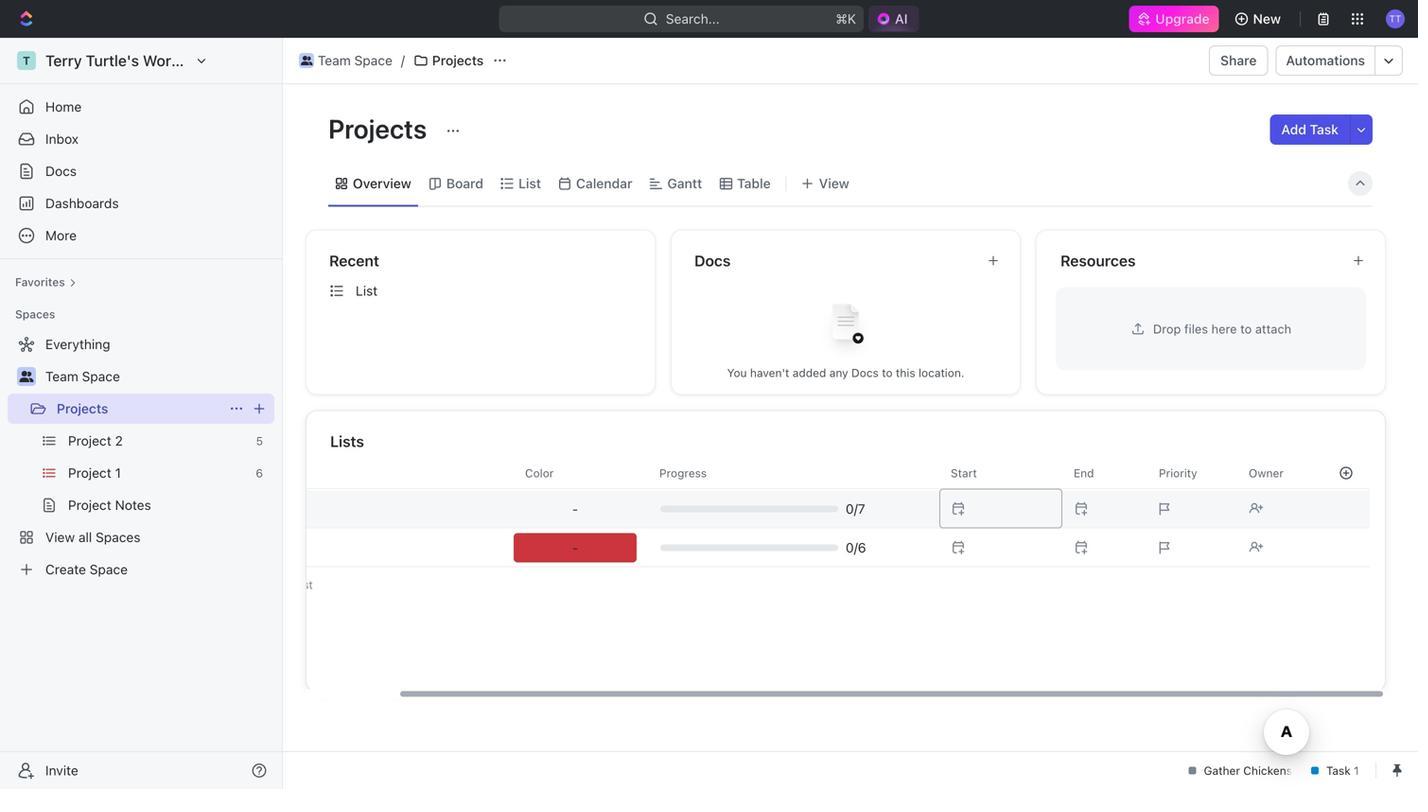Task type: locate. For each thing, give the bounding box(es) containing it.
view left "all"
[[45, 529, 75, 545]]

user group image
[[301, 56, 313, 65], [19, 371, 34, 382]]

view button
[[795, 161, 856, 206]]

progress
[[660, 467, 707, 480]]

1
[[115, 465, 121, 481]]

share button
[[1209, 45, 1268, 76]]

0 vertical spatial to
[[1241, 322, 1252, 336]]

0 vertical spatial view
[[819, 176, 850, 191]]

invite
[[45, 763, 78, 778]]

/
[[401, 53, 405, 68]]

1 horizontal spatial projects link
[[409, 49, 489, 72]]

view for view
[[819, 176, 850, 191]]

1 vertical spatial list
[[356, 283, 378, 299]]

to left this
[[882, 366, 893, 379]]

tree containing everything
[[8, 329, 274, 585]]

1 vertical spatial team space
[[45, 369, 120, 384]]

team inside tree
[[45, 369, 78, 384]]

0 vertical spatial user group image
[[301, 56, 313, 65]]

gantt
[[668, 176, 702, 191]]

docs link
[[8, 156, 274, 186]]

upgrade
[[1156, 11, 1210, 26]]

2 vertical spatial project
[[68, 497, 111, 513]]

spaces right "all"
[[96, 529, 141, 545]]

calendar
[[576, 176, 633, 191]]

0 vertical spatial list link
[[515, 170, 541, 197]]

space
[[354, 53, 393, 68], [82, 369, 120, 384], [90, 562, 128, 577]]

0 vertical spatial projects
[[432, 53, 484, 68]]

dropdown menu image
[[572, 502, 578, 517], [514, 533, 637, 563]]

0 horizontal spatial to
[[882, 366, 893, 379]]

tree
[[8, 329, 274, 585]]

2 horizontal spatial docs
[[852, 366, 879, 379]]

sidebar navigation
[[0, 38, 287, 789]]

team left /
[[318, 53, 351, 68]]

projects up 'overview'
[[328, 113, 433, 144]]

1 vertical spatial projects
[[328, 113, 433, 144]]

all
[[78, 529, 92, 545]]

team space down everything
[[45, 369, 120, 384]]

workspace
[[143, 52, 221, 70]]

location.
[[919, 366, 965, 379]]

project for project 2
[[68, 433, 111, 449]]

0 vertical spatial dropdown menu image
[[572, 502, 578, 517]]

team space link down everything "link"
[[45, 361, 271, 392]]

end
[[1074, 467, 1094, 480]]

table
[[737, 176, 771, 191]]

list down recent
[[356, 283, 378, 299]]

team space inside sidebar navigation
[[45, 369, 120, 384]]

view all spaces link
[[8, 522, 271, 553]]

1 horizontal spatial user group image
[[301, 56, 313, 65]]

view inside tree
[[45, 529, 75, 545]]

favorites
[[15, 275, 65, 289]]

2 vertical spatial projects
[[57, 401, 108, 416]]

1 vertical spatial dropdown menu image
[[514, 533, 637, 563]]

0 vertical spatial list
[[519, 176, 541, 191]]

automations button
[[1277, 46, 1375, 75]]

0 vertical spatial spaces
[[15, 308, 55, 321]]

1 vertical spatial space
[[82, 369, 120, 384]]

project notes
[[68, 497, 151, 513]]

1 horizontal spatial spaces
[[96, 529, 141, 545]]

0 horizontal spatial team space
[[45, 369, 120, 384]]

project left 1
[[68, 465, 111, 481]]

create space link
[[8, 555, 271, 585]]

tt button
[[1381, 4, 1411, 34]]

1 vertical spatial view
[[45, 529, 75, 545]]

docs right any
[[852, 366, 879, 379]]

0 horizontal spatial user group image
[[19, 371, 34, 382]]

0/7
[[846, 501, 865, 517]]

1 horizontal spatial docs
[[695, 252, 731, 270]]

resources button
[[1060, 249, 1337, 272]]

1 horizontal spatial team space link
[[294, 49, 397, 72]]

added
[[793, 366, 826, 379]]

projects link up project 2 link on the bottom of the page
[[57, 394, 221, 424]]

view
[[819, 176, 850, 191], [45, 529, 75, 545]]

favorites button
[[8, 271, 84, 293]]

team space link
[[294, 49, 397, 72], [45, 361, 271, 392]]

0 horizontal spatial projects link
[[57, 394, 221, 424]]

view right table
[[819, 176, 850, 191]]

1 vertical spatial user group image
[[19, 371, 34, 382]]

terry turtle's workspace, , element
[[17, 51, 36, 70]]

to right here
[[1241, 322, 1252, 336]]

you
[[727, 366, 747, 379]]

0 vertical spatial docs
[[45, 163, 77, 179]]

team
[[318, 53, 351, 68], [45, 369, 78, 384]]

0 vertical spatial project
[[68, 433, 111, 449]]

team space left /
[[318, 53, 393, 68]]

0/6
[[846, 540, 866, 555]]

create space
[[45, 562, 128, 577]]

0 vertical spatial space
[[354, 53, 393, 68]]

drop
[[1153, 322, 1181, 336]]

0 vertical spatial team
[[318, 53, 351, 68]]

project left the 2 on the left
[[68, 433, 111, 449]]

projects up project 2
[[57, 401, 108, 416]]

1 horizontal spatial team space
[[318, 53, 393, 68]]

projects inside tree
[[57, 401, 108, 416]]

projects link
[[409, 49, 489, 72], [57, 394, 221, 424]]

terry turtle's workspace
[[45, 52, 221, 70]]

add
[[1282, 122, 1307, 137]]

to
[[1241, 322, 1252, 336], [882, 366, 893, 379]]

list right board
[[519, 176, 541, 191]]

1 vertical spatial to
[[882, 366, 893, 379]]

priority button
[[1148, 458, 1238, 488]]

view inside button
[[819, 176, 850, 191]]

1 vertical spatial team space link
[[45, 361, 271, 392]]

⌘k
[[836, 11, 856, 26]]

space left /
[[354, 53, 393, 68]]

owner
[[1249, 467, 1284, 480]]

project up view all spaces
[[68, 497, 111, 513]]

turtle's
[[86, 52, 139, 70]]

1 vertical spatial project
[[68, 465, 111, 481]]

0 horizontal spatial view
[[45, 529, 75, 545]]

space down view all spaces
[[90, 562, 128, 577]]

docs
[[45, 163, 77, 179], [695, 252, 731, 270], [852, 366, 879, 379]]

spaces
[[15, 308, 55, 321], [96, 529, 141, 545]]

docs down 'gantt' at the top left of the page
[[695, 252, 731, 270]]

new button
[[1227, 4, 1293, 34]]

projects right /
[[432, 53, 484, 68]]

team space link left /
[[294, 49, 397, 72]]

dropdown menu image for 0/6
[[514, 533, 637, 563]]

1 vertical spatial team
[[45, 369, 78, 384]]

gantt link
[[664, 170, 702, 197]]

dashboards
[[45, 195, 119, 211]]

upgrade link
[[1129, 6, 1219, 32]]

new
[[1253, 11, 1281, 26]]

project 2
[[68, 433, 123, 449]]

space down everything
[[82, 369, 120, 384]]

list link
[[515, 170, 541, 197], [322, 276, 647, 306]]

project
[[68, 433, 111, 449], [68, 465, 111, 481], [68, 497, 111, 513]]

3 project from the top
[[68, 497, 111, 513]]

0 vertical spatial team space link
[[294, 49, 397, 72]]

lists
[[330, 432, 364, 450]]

team down everything
[[45, 369, 78, 384]]

0 horizontal spatial team
[[45, 369, 78, 384]]

attach
[[1256, 322, 1292, 336]]

docs inside sidebar navigation
[[45, 163, 77, 179]]

1 project from the top
[[68, 433, 111, 449]]

board link
[[443, 170, 484, 197]]

spaces down favorites
[[15, 308, 55, 321]]

docs down inbox
[[45, 163, 77, 179]]

user group image inside team space link
[[301, 56, 313, 65]]

0 horizontal spatial docs
[[45, 163, 77, 179]]

more
[[45, 228, 77, 243]]

list
[[519, 176, 541, 191], [356, 283, 378, 299]]

1 horizontal spatial view
[[819, 176, 850, 191]]

more button
[[8, 220, 274, 251]]

2 project from the top
[[68, 465, 111, 481]]

team space
[[318, 53, 393, 68], [45, 369, 120, 384]]

1 horizontal spatial team
[[318, 53, 351, 68]]

0 horizontal spatial team space link
[[45, 361, 271, 392]]

project for project 1
[[68, 465, 111, 481]]

projects link right /
[[409, 49, 489, 72]]



Task type: vqa. For each thing, say whether or not it's contained in the screenshot.
'Calendar'
yes



Task type: describe. For each thing, give the bounding box(es) containing it.
2 vertical spatial space
[[90, 562, 128, 577]]

share
[[1221, 53, 1257, 68]]

project 2 link
[[68, 426, 248, 456]]

terry
[[45, 52, 82, 70]]

add task button
[[1270, 114, 1350, 145]]

home
[[45, 99, 82, 114]]

1 vertical spatial docs
[[695, 252, 731, 270]]

2
[[115, 433, 123, 449]]

drop files here to attach
[[1153, 322, 1292, 336]]

start
[[951, 467, 977, 480]]

you haven't added any docs to this location.
[[727, 366, 965, 379]]

ai
[[895, 11, 908, 26]]

tree inside sidebar navigation
[[8, 329, 274, 585]]

lists button
[[329, 430, 1364, 453]]

0 vertical spatial team space
[[318, 53, 393, 68]]

project 1
[[68, 465, 121, 481]]

0 horizontal spatial list
[[356, 283, 378, 299]]

this
[[896, 366, 916, 379]]

dashboards link
[[8, 188, 274, 219]]

1 vertical spatial list link
[[322, 276, 647, 306]]

task
[[1310, 122, 1339, 137]]

table link
[[734, 170, 771, 197]]

1 horizontal spatial list
[[519, 176, 541, 191]]

color
[[525, 467, 554, 480]]

view button
[[795, 170, 856, 197]]

overview link
[[349, 170, 411, 197]]

inbox link
[[8, 124, 274, 154]]

0 vertical spatial projects link
[[409, 49, 489, 72]]

search...
[[666, 11, 720, 26]]

1 vertical spatial spaces
[[96, 529, 141, 545]]

ai button
[[869, 6, 919, 32]]

view for view all spaces
[[45, 529, 75, 545]]

haven't
[[750, 366, 790, 379]]

recent
[[329, 252, 379, 270]]

notes
[[115, 497, 151, 513]]

board
[[446, 176, 484, 191]]

0 horizontal spatial spaces
[[15, 308, 55, 321]]

dropdown menu image for 0/7
[[572, 502, 578, 517]]

here
[[1212, 322, 1237, 336]]

5
[[256, 434, 263, 448]]

add task
[[1282, 122, 1339, 137]]

end button
[[1063, 458, 1148, 488]]

everything
[[45, 336, 110, 352]]

project for project notes
[[68, 497, 111, 513]]

2 vertical spatial docs
[[852, 366, 879, 379]]

color button
[[514, 458, 637, 488]]

create
[[45, 562, 86, 577]]

project 1 link
[[68, 458, 248, 488]]

6
[[256, 467, 263, 480]]

automations
[[1286, 53, 1365, 68]]

resources
[[1061, 252, 1136, 270]]

tt
[[1390, 13, 1402, 24]]

t
[[23, 54, 30, 67]]

overview
[[353, 176, 411, 191]]

any
[[830, 366, 848, 379]]

owner button
[[1238, 458, 1323, 488]]

start button
[[940, 458, 1063, 488]]

files
[[1185, 322, 1208, 336]]

1 horizontal spatial to
[[1241, 322, 1252, 336]]

user group image inside tree
[[19, 371, 34, 382]]

inbox
[[45, 131, 79, 147]]

everything link
[[8, 329, 271, 360]]

calendar link
[[572, 170, 633, 197]]

progress button
[[648, 458, 928, 488]]

no most used docs image
[[808, 290, 884, 365]]

view all spaces
[[45, 529, 141, 545]]

home link
[[8, 92, 274, 122]]

project notes link
[[68, 490, 271, 520]]

priority
[[1159, 467, 1198, 480]]

1 vertical spatial projects link
[[57, 394, 221, 424]]



